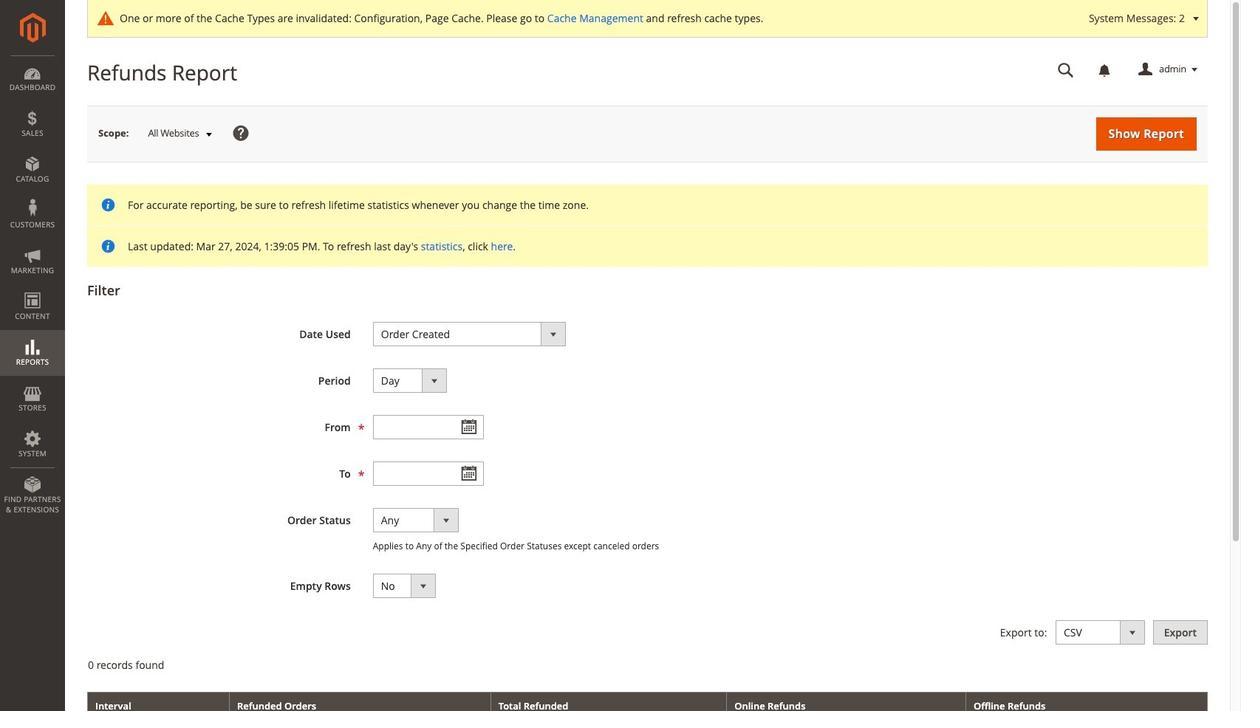 Task type: locate. For each thing, give the bounding box(es) containing it.
menu bar
[[0, 55, 65, 522]]

None text field
[[1048, 57, 1084, 83], [373, 462, 484, 486], [1048, 57, 1084, 83], [373, 462, 484, 486]]

None text field
[[373, 415, 484, 440]]



Task type: describe. For each thing, give the bounding box(es) containing it.
magento admin panel image
[[20, 13, 45, 43]]



